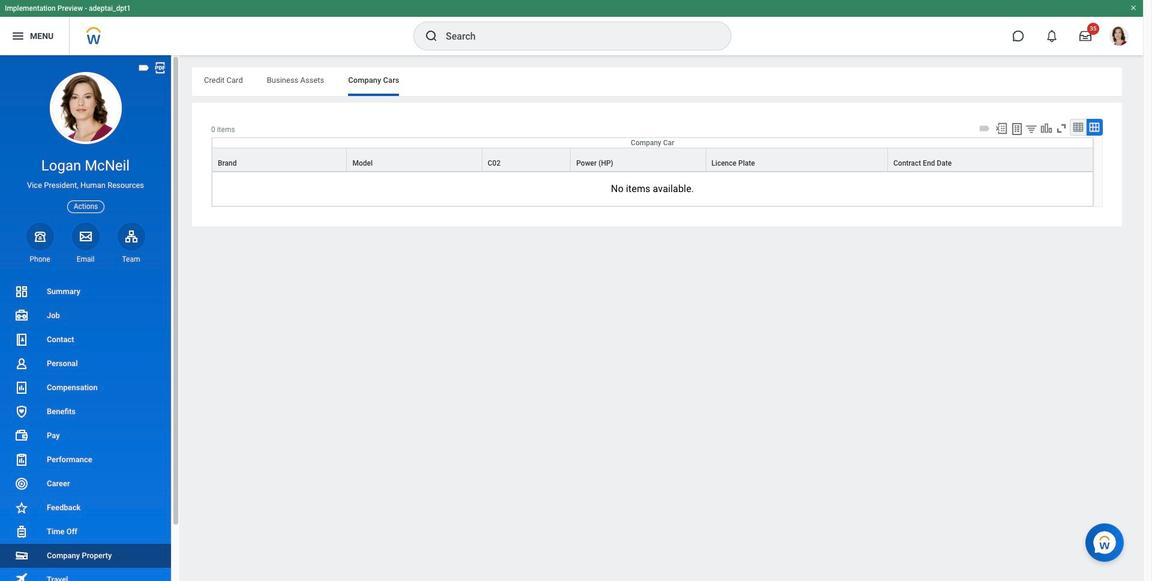 Task type: vqa. For each thing, say whether or not it's contained in the screenshot.
- related to Supervisory Organization - Primary Position
no



Task type: locate. For each thing, give the bounding box(es) containing it.
tag image
[[137, 61, 151, 74]]

phone logan mcneil element
[[26, 254, 54, 264]]

contact image
[[14, 333, 29, 347]]

benefits image
[[14, 405, 29, 419]]

banner
[[0, 0, 1144, 55]]

row
[[212, 148, 1094, 172]]

pay image
[[14, 429, 29, 443]]

job image
[[14, 309, 29, 323]]

company property image
[[14, 549, 29, 563]]

travel image
[[14, 572, 29, 581]]

summary image
[[14, 285, 29, 299]]

view team image
[[124, 229, 138, 244]]

toolbar
[[977, 119, 1104, 138]]

email logan mcneil element
[[72, 254, 99, 264]]

career image
[[14, 477, 29, 491]]

phone image
[[32, 229, 48, 244]]

close environment banner image
[[1131, 4, 1138, 11]]

list
[[0, 280, 171, 581]]

mail image
[[78, 229, 93, 244]]

tab list
[[192, 67, 1123, 96]]



Task type: describe. For each thing, give the bounding box(es) containing it.
select to filter grid data image
[[1025, 122, 1039, 135]]

list inside navigation pane region
[[0, 280, 171, 581]]

fullscreen image
[[1055, 122, 1069, 135]]

feedback image
[[14, 501, 29, 515]]

inbox large image
[[1080, 30, 1092, 42]]

compensation image
[[14, 381, 29, 395]]

justify image
[[11, 29, 25, 43]]

view printable version (pdf) image
[[154, 61, 167, 74]]

export to excel image
[[995, 122, 1009, 135]]

expand table image
[[1089, 121, 1101, 133]]

time off image
[[14, 525, 29, 539]]

profile logan mcneil image
[[1110, 26, 1129, 48]]

Search Workday  search field
[[446, 23, 707, 49]]

table image
[[1073, 121, 1085, 133]]

team logan mcneil element
[[117, 254, 145, 264]]

personal image
[[14, 357, 29, 371]]

search image
[[424, 29, 439, 43]]

no items available to be tagged image
[[979, 122, 992, 135]]

performance image
[[14, 453, 29, 467]]

notifications large image
[[1046, 30, 1058, 42]]

export to worksheets image
[[1010, 122, 1025, 136]]

view worker - expand/collapse chart image
[[1040, 122, 1054, 135]]

navigation pane region
[[0, 55, 180, 581]]



